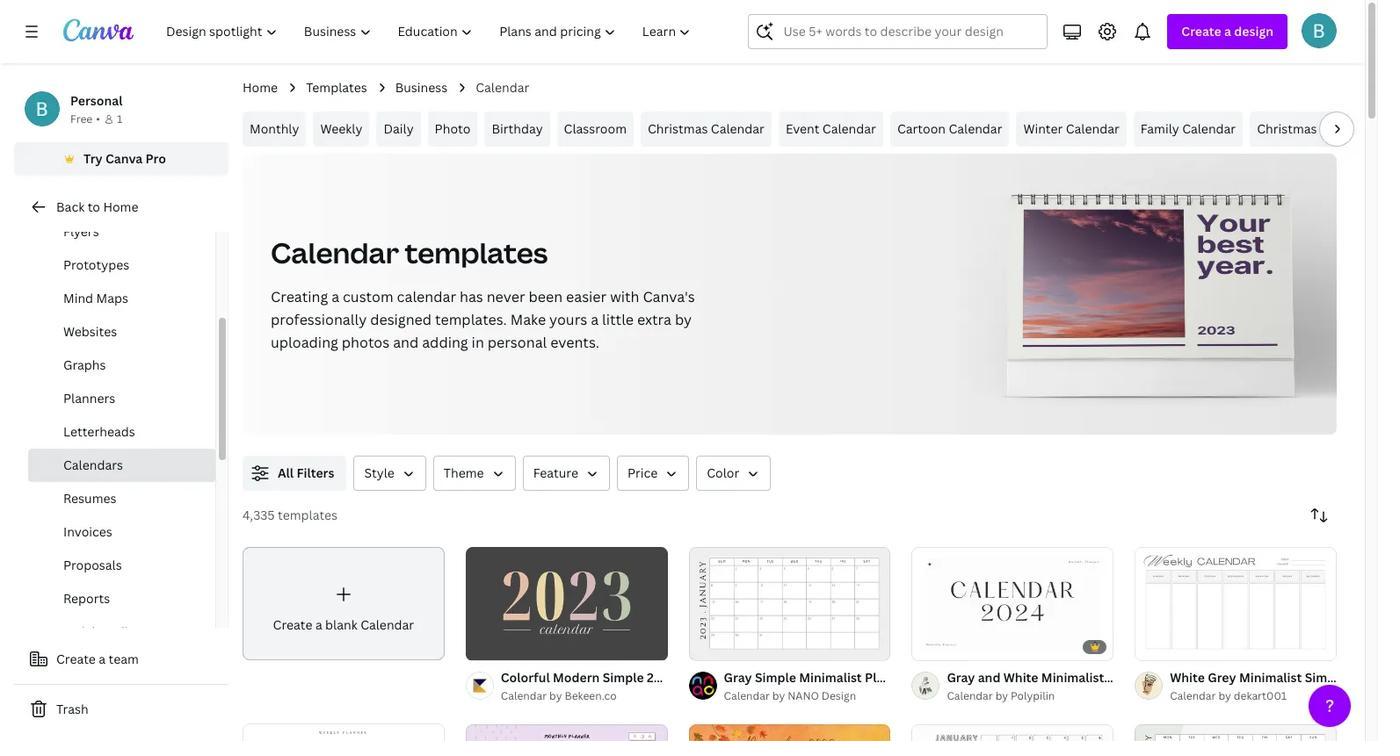Task type: describe. For each thing, give the bounding box(es) containing it.
gray
[[724, 670, 752, 686]]

prototypes link
[[28, 249, 215, 282]]

photos
[[342, 333, 390, 353]]

a for create a design
[[1225, 23, 1232, 40]]

calendar right blank
[[361, 617, 414, 634]]

canva
[[105, 150, 143, 167]]

create a design button
[[1168, 14, 1288, 49]]

birthday link
[[485, 112, 550, 147]]

classroom
[[564, 120, 627, 137]]

cartoon
[[898, 120, 946, 137]]

colorful modern simple 2023 calendar image
[[466, 547, 668, 661]]

media
[[99, 624, 135, 641]]

gray simple minimalist planner 2023 calendar link
[[724, 669, 1001, 688]]

winter
[[1024, 120, 1063, 137]]

create a team
[[56, 651, 139, 668]]

personal
[[70, 92, 123, 109]]

week
[[1349, 670, 1378, 686]]

templates
[[306, 79, 367, 96]]

calendar by polypilin
[[947, 689, 1055, 704]]

christmas for christmas calendar
[[648, 120, 708, 137]]

letterheads
[[63, 424, 135, 440]]

calendar templates
[[271, 234, 548, 272]]

by inside white grey minimalist simple week calendar by dekart001
[[1219, 689, 1232, 704]]

create a team button
[[14, 643, 229, 678]]

plan
[[1354, 120, 1378, 137]]

creating
[[271, 287, 328, 307]]

calendar by polypilin link
[[947, 688, 1114, 706]]

planner
[[865, 670, 912, 686]]

top level navigation element
[[155, 14, 706, 49]]

gray simple minimalist planner 2023 calendar calendar by nano design
[[724, 670, 1001, 704]]

filters
[[297, 465, 334, 482]]

personal
[[488, 333, 547, 353]]

1 of 2
[[1147, 641, 1176, 653]]

resumes
[[63, 491, 116, 507]]

design
[[822, 689, 856, 704]]

christmas calendar link
[[641, 112, 772, 147]]

planners link
[[28, 382, 215, 416]]

birthday
[[492, 120, 543, 137]]

2
[[1171, 641, 1176, 653]]

2 daily from the left
[[1320, 120, 1351, 137]]

color
[[707, 465, 740, 482]]

graphs link
[[28, 349, 215, 382]]

templates link
[[306, 78, 367, 98]]

a for create a blank calendar
[[315, 617, 322, 634]]

to
[[88, 199, 100, 215]]

dekart001
[[1234, 689, 1287, 704]]

simple inside white grey minimalist simple week calendar by dekart001
[[1305, 670, 1347, 686]]

photo
[[435, 120, 471, 137]]

1 of 13 link
[[912, 547, 1114, 661]]

resumes link
[[28, 483, 215, 516]]

weekly
[[320, 120, 363, 137]]

flyers
[[63, 223, 99, 240]]

christmas calendar
[[648, 120, 765, 137]]

free •
[[70, 112, 100, 127]]

winter calendar
[[1024, 120, 1120, 137]]

colorful
[[501, 670, 550, 686]]

create a blank calendar link
[[243, 548, 445, 661]]

1 for 1 of 13
[[924, 641, 929, 653]]

color button
[[697, 456, 771, 491]]

2023 inside colorful modern simple 2023 calendar calendar by bekeen.co
[[647, 670, 676, 686]]

simple inside gray simple minimalist planner 2023 calendar calendar by nano design
[[755, 670, 796, 686]]

templates for 4,335 templates
[[278, 507, 338, 524]]

feature button
[[523, 456, 610, 491]]

create for create a blank calendar
[[273, 617, 312, 634]]

calendar right family
[[1183, 120, 1236, 137]]

prototypes
[[63, 257, 129, 273]]

13
[[948, 641, 959, 653]]

custom
[[343, 287, 394, 307]]

monthly
[[250, 120, 299, 137]]

a for create a team
[[99, 651, 106, 668]]

1 of 13
[[924, 641, 959, 653]]

minimalist for grey
[[1239, 670, 1302, 686]]

try canva pro
[[84, 150, 166, 167]]

all filters button
[[243, 456, 347, 491]]

nano
[[788, 689, 819, 704]]

in
[[472, 333, 484, 353]]

calendar right cartoon
[[949, 120, 1003, 137]]

create a design
[[1182, 23, 1274, 40]]

•
[[96, 112, 100, 127]]

1 for 1
[[117, 112, 122, 127]]

uploading
[[271, 333, 338, 353]]

family calendar link
[[1134, 112, 1243, 147]]

calendar down 'colorful'
[[501, 689, 547, 704]]

gray simple minimalist planner 2023 calendar image
[[689, 547, 891, 661]]

calendar down 1 of 12
[[679, 670, 734, 686]]

invoices
[[63, 524, 112, 541]]

event calendar link
[[779, 112, 883, 147]]

white grey minimalist simple weekly calendar image
[[1135, 547, 1337, 661]]

photo link
[[428, 112, 478, 147]]

calendar right event
[[823, 120, 876, 137]]

websites
[[63, 324, 117, 340]]

white grey minimalist simple week link
[[1170, 669, 1378, 688]]

event calendar
[[786, 120, 876, 137]]

2023 inside gray simple minimalist planner 2023 calendar calendar by nano design
[[915, 670, 944, 686]]

Sort by button
[[1302, 498, 1337, 534]]

easier
[[566, 287, 607, 307]]

by inside creating a custom calendar has never been easier with canva's professionally designed templates. make yours a little extra by uploading photos and adding in personal events.
[[675, 310, 692, 330]]

reports
[[63, 591, 110, 607]]

polypilin
[[1011, 689, 1055, 704]]

by left polypilin
[[996, 689, 1008, 704]]



Task type: locate. For each thing, give the bounding box(es) containing it.
a inside button
[[99, 651, 106, 668]]

orange brown watercolor november 2023 monthly calendar image
[[689, 725, 891, 742]]

home
[[243, 79, 278, 96], [103, 199, 138, 215]]

family calendar
[[1141, 120, 1236, 137]]

with
[[610, 287, 640, 307]]

create down social
[[56, 651, 96, 668]]

a for creating a custom calendar has never been easier with canva's professionally designed templates. make yours a little extra by uploading photos and adding in personal events.
[[332, 287, 339, 307]]

black white vintage minimalist 2024 year planner calendar image
[[912, 725, 1114, 742]]

2 simple from the left
[[755, 670, 796, 686]]

white grey minimalist simple week calendar by dekart001
[[1170, 670, 1378, 704]]

feature
[[533, 465, 578, 482]]

weekly link
[[313, 112, 370, 147]]

creating a custom calendar has never been easier with canva's professionally designed templates. make yours a little extra by uploading photos and adding in personal events.
[[271, 287, 695, 353]]

minimalist pastel monthly calendar image
[[466, 725, 668, 742]]

templates for calendar templates
[[405, 234, 548, 272]]

white and grey simple monthly 2024 calendar image
[[1135, 725, 1337, 742]]

calendars
[[63, 457, 123, 474]]

home up monthly
[[243, 79, 278, 96]]

create for create a design
[[1182, 23, 1222, 40]]

christmas for christmas daily plan
[[1257, 120, 1317, 137]]

calendar inside white grey minimalist simple week calendar by dekart001
[[1170, 689, 1216, 704]]

1 horizontal spatial simple
[[755, 670, 796, 686]]

create inside create a design dropdown button
[[1182, 23, 1222, 40]]

calendar by bekeen.co link
[[501, 688, 668, 706]]

never
[[487, 287, 525, 307]]

calendar
[[397, 287, 456, 307]]

a up professionally on the left of the page
[[332, 287, 339, 307]]

None search field
[[749, 14, 1048, 49]]

event
[[786, 120, 820, 137]]

of for white grey minimalist simple week
[[1155, 641, 1168, 653]]

make
[[510, 310, 546, 330]]

graphs
[[63, 357, 106, 374]]

2 vertical spatial create
[[56, 651, 96, 668]]

a left little
[[591, 310, 599, 330]]

0 horizontal spatial of
[[709, 641, 722, 653]]

1 of from the left
[[709, 641, 722, 653]]

1 horizontal spatial 2023
[[915, 670, 944, 686]]

christmas left "plan"
[[1257, 120, 1317, 137]]

simple up the nano
[[755, 670, 796, 686]]

blank
[[325, 617, 358, 634]]

daily
[[384, 120, 414, 137], [1320, 120, 1351, 137]]

christmas right the classroom
[[648, 120, 708, 137]]

create for create a team
[[56, 651, 96, 668]]

white elegant classic minimalist weekly printable calendar image
[[243, 724, 445, 742]]

minimalist for simple
[[799, 670, 862, 686]]

0 vertical spatial home
[[243, 79, 278, 96]]

little
[[602, 310, 634, 330]]

winter calendar link
[[1017, 112, 1127, 147]]

calendar templates image
[[962, 154, 1337, 435], [1007, 199, 1294, 359]]

create inside the create a blank calendar element
[[273, 617, 312, 634]]

letterheads link
[[28, 416, 215, 449]]

has
[[460, 287, 483, 307]]

1 of 12
[[701, 641, 735, 653]]

1 horizontal spatial christmas
[[1257, 120, 1317, 137]]

team
[[109, 651, 139, 668]]

calendar by nano design link
[[724, 688, 891, 706]]

simple inside colorful modern simple 2023 calendar calendar by bekeen.co
[[603, 670, 644, 686]]

0 horizontal spatial simple
[[603, 670, 644, 686]]

create left blank
[[273, 617, 312, 634]]

0 vertical spatial templates
[[405, 234, 548, 272]]

style button
[[354, 456, 426, 491]]

white
[[1170, 670, 1205, 686]]

2 horizontal spatial of
[[1155, 641, 1168, 653]]

0 horizontal spatial create
[[56, 651, 96, 668]]

0 horizontal spatial 2023
[[647, 670, 676, 686]]

3 of from the left
[[1155, 641, 1168, 653]]

1 horizontal spatial home
[[243, 79, 278, 96]]

maps
[[96, 290, 128, 307]]

a left blank
[[315, 617, 322, 634]]

try
[[84, 150, 103, 167]]

professionally
[[271, 310, 367, 330]]

4,335
[[243, 507, 275, 524]]

trash link
[[14, 693, 229, 728]]

a inside dropdown button
[[1225, 23, 1232, 40]]

a left design
[[1225, 23, 1232, 40]]

1 horizontal spatial daily
[[1320, 120, 1351, 137]]

of left 13
[[932, 641, 945, 653]]

minimalist inside white grey minimalist simple week calendar by dekart001
[[1239, 670, 1302, 686]]

christmas
[[648, 120, 708, 137], [1257, 120, 1317, 137]]

daily link
[[377, 112, 421, 147]]

calendar up birthday
[[476, 79, 530, 96]]

by inside gray simple minimalist planner 2023 calendar calendar by nano design
[[773, 689, 785, 704]]

mind maps
[[63, 290, 128, 307]]

0 vertical spatial create
[[1182, 23, 1222, 40]]

by down canva's at top
[[675, 310, 692, 330]]

adding
[[422, 333, 468, 353]]

daily down business link
[[384, 120, 414, 137]]

templates down all filters
[[278, 507, 338, 524]]

minimalist up dekart001
[[1239, 670, 1302, 686]]

create left design
[[1182, 23, 1222, 40]]

calendar left event
[[711, 120, 765, 137]]

cartoon calendar
[[898, 120, 1003, 137]]

of for gray simple minimalist planner 2023 calendar
[[709, 641, 722, 653]]

extra
[[637, 310, 672, 330]]

christmas daily plan link
[[1250, 112, 1378, 147]]

1 vertical spatial home
[[103, 199, 138, 215]]

2 horizontal spatial create
[[1182, 23, 1222, 40]]

3 simple from the left
[[1305, 670, 1347, 686]]

modern
[[553, 670, 600, 686]]

calendar right winter
[[1066, 120, 1120, 137]]

of left "12"
[[709, 641, 722, 653]]

by inside colorful modern simple 2023 calendar calendar by bekeen.co
[[550, 689, 562, 704]]

1 2023 from the left
[[647, 670, 676, 686]]

0 horizontal spatial christmas
[[648, 120, 708, 137]]

create a blank calendar element
[[243, 548, 445, 661]]

1 horizontal spatial templates
[[405, 234, 548, 272]]

1 horizontal spatial create
[[273, 617, 312, 634]]

a left team on the bottom left of page
[[99, 651, 106, 668]]

0 horizontal spatial templates
[[278, 507, 338, 524]]

theme
[[444, 465, 484, 482]]

1 vertical spatial templates
[[278, 507, 338, 524]]

daily left "plan"
[[1320, 120, 1351, 137]]

by down grey
[[1219, 689, 1232, 704]]

grey
[[1208, 670, 1237, 686]]

proposals link
[[28, 549, 215, 583]]

1 for 1 of 2
[[1147, 641, 1153, 653]]

1 right •
[[117, 112, 122, 127]]

business link
[[395, 78, 448, 98]]

back
[[56, 199, 85, 215]]

1 left 13
[[924, 641, 929, 653]]

1 christmas from the left
[[648, 120, 708, 137]]

gray and white minimalist clean 2024 monthly calendar image
[[912, 547, 1114, 661]]

by left the nano
[[773, 689, 785, 704]]

templates.
[[435, 310, 507, 330]]

back to home
[[56, 199, 138, 215]]

0 horizontal spatial minimalist
[[799, 670, 862, 686]]

websites link
[[28, 316, 215, 349]]

proposals
[[63, 557, 122, 574]]

of left the 2
[[1155, 641, 1168, 653]]

try canva pro button
[[14, 142, 229, 176]]

2 minimalist from the left
[[1239, 670, 1302, 686]]

create
[[1182, 23, 1222, 40], [273, 617, 312, 634], [56, 651, 96, 668]]

brad klo image
[[1302, 13, 1337, 48]]

1 left the 2
[[1147, 641, 1153, 653]]

calendar up the calendar by polypilin
[[947, 670, 1001, 686]]

minimalist up "design"
[[799, 670, 862, 686]]

1 daily from the left
[[384, 120, 414, 137]]

calendar down 13
[[947, 689, 993, 704]]

canva's
[[643, 287, 695, 307]]

1 horizontal spatial of
[[932, 641, 945, 653]]

2 2023 from the left
[[915, 670, 944, 686]]

create inside create a team button
[[56, 651, 96, 668]]

calendar up custom
[[271, 234, 399, 272]]

create a blank calendar
[[273, 617, 414, 634]]

design
[[1235, 23, 1274, 40]]

colorful modern simple 2023 calendar calendar by bekeen.co
[[501, 670, 734, 704]]

2 of from the left
[[932, 641, 945, 653]]

minimalist inside gray simple minimalist planner 2023 calendar calendar by nano design
[[799, 670, 862, 686]]

planners
[[63, 390, 115, 407]]

1 left "12"
[[701, 641, 706, 653]]

1 for 1 of 12
[[701, 641, 706, 653]]

mind
[[63, 290, 93, 307]]

1 vertical spatial create
[[273, 617, 312, 634]]

by down modern
[[550, 689, 562, 704]]

cartoon calendar link
[[890, 112, 1010, 147]]

all
[[278, 465, 294, 482]]

social media
[[60, 624, 135, 641]]

0 horizontal spatial home
[[103, 199, 138, 215]]

mind maps link
[[28, 282, 215, 316]]

social
[[60, 624, 96, 641]]

2 christmas from the left
[[1257, 120, 1317, 137]]

been
[[529, 287, 563, 307]]

calendar down 'gray'
[[724, 689, 770, 704]]

1 minimalist from the left
[[799, 670, 862, 686]]

monthly link
[[243, 112, 306, 147]]

calendar down white
[[1170, 689, 1216, 704]]

price
[[628, 465, 658, 482]]

calendar
[[476, 79, 530, 96], [711, 120, 765, 137], [823, 120, 876, 137], [949, 120, 1003, 137], [1066, 120, 1120, 137], [1183, 120, 1236, 137], [271, 234, 399, 272], [361, 617, 414, 634], [679, 670, 734, 686], [947, 670, 1001, 686], [501, 689, 547, 704], [724, 689, 770, 704], [947, 689, 993, 704], [1170, 689, 1216, 704]]

simple left "week"
[[1305, 670, 1347, 686]]

minimalist
[[799, 670, 862, 686], [1239, 670, 1302, 686]]

0 horizontal spatial daily
[[384, 120, 414, 137]]

home right the to at the left top of the page
[[103, 199, 138, 215]]

Search search field
[[784, 15, 1037, 48]]

social media link
[[53, 616, 205, 650]]

2023
[[647, 670, 676, 686], [915, 670, 944, 686]]

1 simple from the left
[[603, 670, 644, 686]]

1 horizontal spatial minimalist
[[1239, 670, 1302, 686]]

simple up bekeen.co
[[603, 670, 644, 686]]

designed
[[370, 310, 432, 330]]

colorful modern simple 2023 calendar link
[[501, 669, 734, 688]]

home link
[[243, 78, 278, 98]]

templates up has
[[405, 234, 548, 272]]

2 horizontal spatial simple
[[1305, 670, 1347, 686]]



Task type: vqa. For each thing, say whether or not it's contained in the screenshot.
list
no



